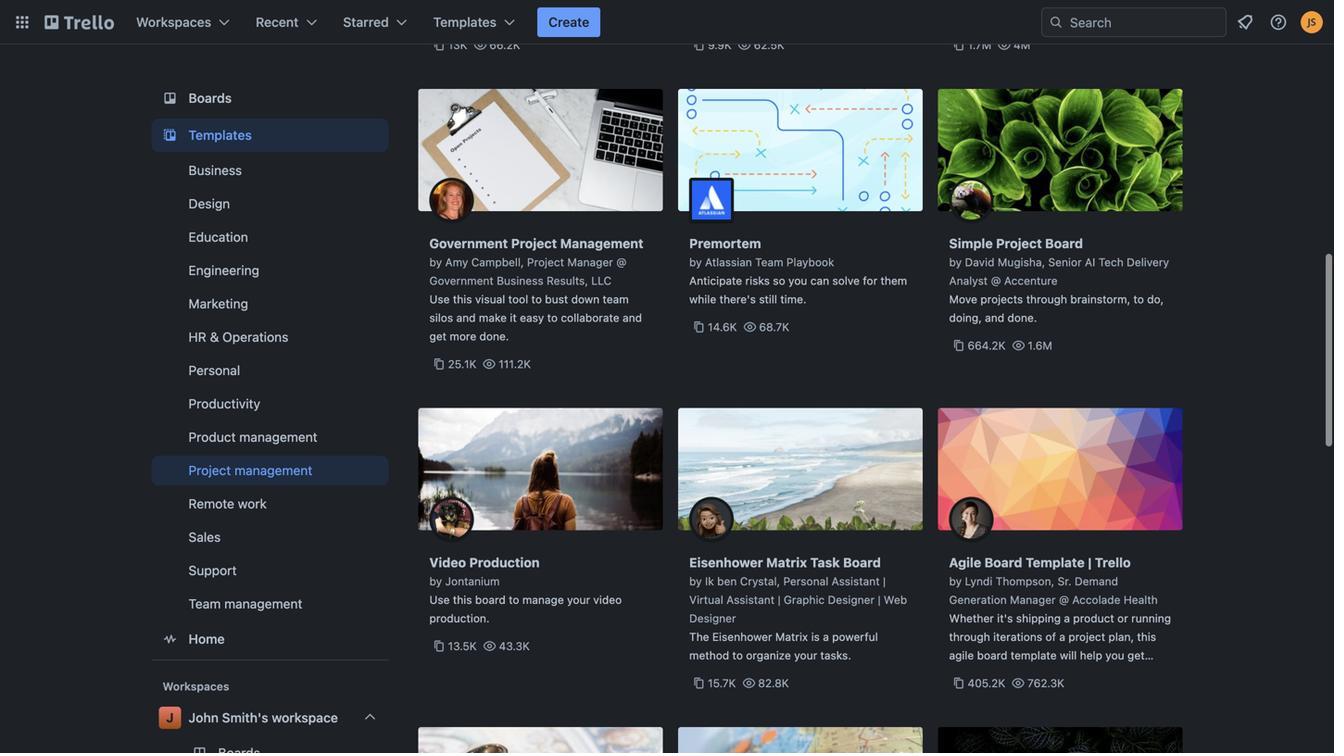 Task type: describe. For each thing, give the bounding box(es) containing it.
accolade
[[1073, 594, 1121, 607]]

2 government from the top
[[430, 274, 494, 287]]

team
[[603, 293, 629, 306]]

production.
[[430, 612, 490, 625]]

method
[[690, 649, 730, 662]]

design
[[189, 196, 230, 211]]

0 vertical spatial matrix
[[767, 555, 808, 571]]

it's
[[998, 612, 1014, 625]]

product
[[1074, 612, 1115, 625]]

workspace
[[272, 711, 338, 726]]

board inside agile board template | trello by lyndi thompson, sr. demand generation manager @ accolade health whether it's shipping a product or running through iterations of a project plan, this agile board template will help you get things done.
[[978, 649, 1008, 662]]

jontanium
[[445, 575, 500, 588]]

of
[[1046, 631, 1057, 644]]

open information menu image
[[1270, 13, 1289, 32]]

0 horizontal spatial assistant
[[727, 594, 775, 607]]

thompson,
[[996, 575, 1055, 588]]

team management link
[[152, 590, 389, 619]]

is
[[812, 631, 820, 644]]

boards
[[189, 90, 232, 106]]

mugisha,
[[998, 256, 1046, 269]]

them
[[881, 274, 908, 287]]

project up campbell, at the top of page
[[511, 236, 557, 251]]

you inside agile board template | trello by lyndi thompson, sr. demand generation manager @ accolade health whether it's shipping a product or running through iterations of a project plan, this agile board template will help you get things done.
[[1106, 649, 1125, 662]]

management for product management
[[239, 430, 318, 445]]

762.3k
[[1028, 677, 1065, 690]]

playbook
[[787, 256, 835, 269]]

project
[[1069, 631, 1106, 644]]

0 vertical spatial eisenhower
[[690, 555, 763, 571]]

board inside agile board template | trello by lyndi thompson, sr. demand generation manager @ accolade health whether it's shipping a product or running through iterations of a project plan, this agile board template will help you get things done.
[[985, 555, 1023, 571]]

tech
[[1099, 256, 1124, 269]]

move
[[950, 293, 978, 306]]

iterations
[[994, 631, 1043, 644]]

project up remote
[[189, 463, 231, 478]]

home
[[189, 632, 225, 647]]

starred
[[343, 14, 389, 30]]

15.7k
[[708, 677, 736, 690]]

through inside simple project board by david mugisha, senior ai tech delivery analyst @ accenture move projects through brainstorm, to do, doing, and done.
[[1027, 293, 1068, 306]]

68.7k
[[759, 321, 790, 334]]

ben
[[718, 575, 737, 588]]

get inside government project management by amy campbell, project manager @ government business results, llc use this visual tool to bust down team silos and make it easy to collaborate and get more done.
[[430, 330, 447, 343]]

projects
[[981, 293, 1024, 306]]

do,
[[1148, 293, 1164, 306]]

1 vertical spatial workspaces
[[163, 680, 229, 693]]

crystal,
[[740, 575, 781, 588]]

405.2k
[[968, 677, 1006, 690]]

this inside government project management by amy campbell, project manager @ government business results, llc use this visual tool to bust down team silos and make it easy to collaborate and get more done.
[[453, 293, 472, 306]]

your inside eisenhower matrix task board by ik ben crystal, personal assistant | virtual assistant | graphic designer | web designer the eisenhower matrix is a powerful method to organize your tasks.
[[795, 649, 818, 662]]

111.2k
[[499, 358, 531, 371]]

virtual
[[690, 594, 724, 607]]

will
[[1060, 649, 1077, 662]]

personal inside eisenhower matrix task board by ik ben crystal, personal assistant | virtual assistant | graphic designer | web designer the eisenhower matrix is a powerful method to organize your tasks.
[[784, 575, 829, 588]]

sales
[[189, 530, 221, 545]]

a left product
[[1065, 612, 1071, 625]]

to inside eisenhower matrix task board by ik ben crystal, personal assistant | virtual assistant | graphic designer | web designer the eisenhower matrix is a powerful method to organize your tasks.
[[733, 649, 743, 662]]

@ inside simple project board by david mugisha, senior ai tech delivery analyst @ accenture move projects through brainstorm, to do, doing, and done.
[[991, 274, 1002, 287]]

education link
[[152, 222, 389, 252]]

generation
[[950, 594, 1007, 607]]

template
[[1011, 649, 1057, 662]]

premortem
[[690, 236, 762, 251]]

brainstorm,
[[1071, 293, 1131, 306]]

1 vertical spatial templates
[[189, 127, 252, 143]]

management
[[560, 236, 644, 251]]

john smith's workspace
[[189, 711, 338, 726]]

senior
[[1049, 256, 1082, 269]]

@ inside agile board template | trello by lyndi thompson, sr. demand generation manager @ accolade health whether it's shipping a product or running through iterations of a project plan, this agile board template will help you get things done.
[[1060, 594, 1070, 607]]

results,
[[547, 274, 589, 287]]

home image
[[159, 628, 181, 651]]

make
[[479, 311, 507, 324]]

government project management by amy campbell, project manager @ government business results, llc use this visual tool to bust down team silos and make it easy to collaborate and get more done.
[[430, 236, 644, 343]]

templates inside "dropdown button"
[[434, 14, 497, 30]]

back to home image
[[44, 7, 114, 37]]

support link
[[152, 556, 389, 586]]

manage
[[523, 594, 564, 607]]

hr & operations
[[189, 330, 289, 345]]

home link
[[152, 623, 389, 656]]

to inside simple project board by david mugisha, senior ai tech delivery analyst @ accenture move projects through brainstorm, to do, doing, and done.
[[1134, 293, 1145, 306]]

you inside "premortem by atlassian team playbook anticipate risks so you can solve for them while there's still time."
[[789, 274, 808, 287]]

@ inside government project management by amy campbell, project manager @ government business results, llc use this visual tool to bust down team silos and make it easy to collaborate and get more done.
[[617, 256, 627, 269]]

personal link
[[152, 356, 389, 386]]

trello
[[1095, 555, 1131, 571]]

video
[[430, 555, 466, 571]]

design link
[[152, 189, 389, 219]]

board inside video production by jontanium use this board to manage your video production.
[[475, 594, 506, 607]]

operations
[[223, 330, 289, 345]]

project management
[[189, 463, 313, 478]]

management for team management
[[224, 597, 303, 612]]

business inside government project management by amy campbell, project manager @ government business results, llc use this visual tool to bust down team silos and make it easy to collaborate and get more done.
[[497, 274, 544, 287]]

recent button
[[245, 7, 328, 37]]

llc
[[592, 274, 612, 287]]

template board image
[[159, 124, 181, 146]]

video production by jontanium use this board to manage your video production.
[[430, 555, 622, 625]]

simple project board by david mugisha, senior ai tech delivery analyst @ accenture move projects through brainstorm, to do, doing, and done.
[[950, 236, 1170, 324]]

agile
[[950, 555, 982, 571]]

this inside agile board template | trello by lyndi thompson, sr. demand generation manager @ accolade health whether it's shipping a product or running through iterations of a project plan, this agile board template will help you get things done.
[[1138, 631, 1157, 644]]

team inside "premortem by atlassian team playbook anticipate risks so you can solve for them while there's still time."
[[756, 256, 784, 269]]

| inside agile board template | trello by lyndi thompson, sr. demand generation manager @ accolade health whether it's shipping a product or running through iterations of a project plan, this agile board template will help you get things done.
[[1089, 555, 1092, 571]]

engineering link
[[152, 256, 389, 286]]

project up results,
[[527, 256, 565, 269]]

0 horizontal spatial designer
[[690, 612, 737, 625]]

marketing link
[[152, 289, 389, 319]]

| left web
[[878, 594, 881, 607]]

shipping
[[1017, 612, 1061, 625]]

or
[[1118, 612, 1129, 625]]

lyndi
[[965, 575, 993, 588]]

the
[[690, 631, 710, 644]]

visual
[[475, 293, 505, 306]]

use inside video production by jontanium use this board to manage your video production.
[[430, 594, 450, 607]]

engineering
[[189, 263, 260, 278]]

1 government from the top
[[430, 236, 508, 251]]

things
[[950, 668, 982, 681]]

13.5k
[[448, 640, 477, 653]]

9.9k
[[708, 38, 732, 51]]

Search field
[[1064, 8, 1226, 36]]

14.6k
[[708, 321, 737, 334]]

sr.
[[1058, 575, 1072, 588]]

web
[[884, 594, 908, 607]]

product management
[[189, 430, 318, 445]]

1.6m
[[1028, 339, 1053, 352]]



Task type: vqa. For each thing, say whether or not it's contained in the screenshot.


Task type: locate. For each thing, give the bounding box(es) containing it.
0 horizontal spatial your
[[567, 594, 591, 607]]

0 horizontal spatial board
[[475, 594, 506, 607]]

remote work
[[189, 496, 267, 512]]

assistant down crystal,
[[727, 594, 775, 607]]

0 horizontal spatial business
[[189, 163, 242, 178]]

2 vertical spatial this
[[1138, 631, 1157, 644]]

campbell,
[[472, 256, 524, 269]]

ik
[[705, 575, 714, 588]]

done. inside agile board template | trello by lyndi thompson, sr. demand generation manager @ accolade health whether it's shipping a product or running through iterations of a project plan, this agile board template will help you get things done.
[[985, 668, 1015, 681]]

2 horizontal spatial @
[[1060, 594, 1070, 607]]

done. inside simple project board by david mugisha, senior ai tech delivery analyst @ accenture move projects through brainstorm, to do, doing, and done.
[[1008, 311, 1038, 324]]

primary element
[[0, 0, 1335, 44]]

jontanium image
[[430, 497, 474, 542]]

government up amy
[[430, 236, 508, 251]]

management for project management
[[235, 463, 313, 478]]

0 vertical spatial manager
[[568, 256, 614, 269]]

1 vertical spatial board
[[978, 649, 1008, 662]]

and inside simple project board by david mugisha, senior ai tech delivery analyst @ accenture move projects through brainstorm, to do, doing, and done.
[[986, 311, 1005, 324]]

board down jontanium on the bottom of the page
[[475, 594, 506, 607]]

whether
[[950, 612, 995, 625]]

business link
[[152, 156, 389, 185]]

eisenhower
[[690, 555, 763, 571], [713, 631, 773, 644]]

by inside simple project board by david mugisha, senior ai tech delivery analyst @ accenture move projects through brainstorm, to do, doing, and done.
[[950, 256, 962, 269]]

productivity link
[[152, 389, 389, 419]]

|
[[1089, 555, 1092, 571], [883, 575, 886, 588], [778, 594, 781, 607], [878, 594, 881, 607]]

0 horizontal spatial team
[[189, 597, 221, 612]]

1 horizontal spatial manager
[[1011, 594, 1056, 607]]

solve
[[833, 274, 860, 287]]

by inside video production by jontanium use this board to manage your video production.
[[430, 575, 442, 588]]

0 vertical spatial business
[[189, 163, 242, 178]]

plan,
[[1109, 631, 1135, 644]]

this up production.
[[453, 594, 472, 607]]

and
[[457, 311, 476, 324], [623, 311, 642, 324], [986, 311, 1005, 324]]

simple
[[950, 236, 993, 251]]

by left ik
[[690, 575, 702, 588]]

create
[[549, 14, 590, 30]]

by inside eisenhower matrix task board by ik ben crystal, personal assistant | virtual assistant | graphic designer | web designer the eisenhower matrix is a powerful method to organize your tasks.
[[690, 575, 702, 588]]

silos
[[430, 311, 453, 324]]

matrix left is
[[776, 631, 809, 644]]

health
[[1124, 594, 1158, 607]]

tasks.
[[821, 649, 852, 662]]

1 vertical spatial assistant
[[727, 594, 775, 607]]

0 vertical spatial done.
[[1008, 311, 1038, 324]]

board up senior
[[1046, 236, 1084, 251]]

project
[[511, 236, 557, 251], [997, 236, 1043, 251], [527, 256, 565, 269], [189, 463, 231, 478]]

workspaces up board icon
[[136, 14, 211, 30]]

by inside government project management by amy campbell, project manager @ government business results, llc use this visual tool to bust down team silos and make it easy to collaborate and get more done.
[[430, 256, 442, 269]]

project up 'mugisha,'
[[997, 236, 1043, 251]]

done. down projects
[[1008, 311, 1038, 324]]

board
[[475, 594, 506, 607], [978, 649, 1008, 662]]

sales link
[[152, 523, 389, 552]]

1 vertical spatial your
[[795, 649, 818, 662]]

assistant down 'task'
[[832, 575, 880, 588]]

2 horizontal spatial and
[[986, 311, 1005, 324]]

@ down sr.
[[1060, 594, 1070, 607]]

manager up llc in the top left of the page
[[568, 256, 614, 269]]

| left the graphic
[[778, 594, 781, 607]]

designer up "powerful"
[[828, 594, 875, 607]]

0 vertical spatial get
[[430, 330, 447, 343]]

0 vertical spatial templates
[[434, 14, 497, 30]]

templates down boards
[[189, 127, 252, 143]]

1 vertical spatial team
[[189, 597, 221, 612]]

66.2k
[[490, 38, 521, 51]]

manager up shipping
[[1011, 594, 1056, 607]]

62.5k
[[754, 38, 785, 51]]

product management link
[[152, 423, 389, 452]]

your down is
[[795, 649, 818, 662]]

by up anticipate
[[690, 256, 702, 269]]

2 and from the left
[[623, 311, 642, 324]]

eisenhower up the organize
[[713, 631, 773, 644]]

to down bust
[[547, 311, 558, 324]]

use up silos
[[430, 293, 450, 306]]

@
[[617, 256, 627, 269], [991, 274, 1002, 287], [1060, 594, 1070, 607]]

0 vertical spatial through
[[1027, 293, 1068, 306]]

personal up the graphic
[[784, 575, 829, 588]]

3 and from the left
[[986, 311, 1005, 324]]

boards link
[[152, 82, 389, 115]]

amy campbell, project manager @ government business results, llc image
[[430, 178, 474, 222]]

government down amy
[[430, 274, 494, 287]]

personal down &
[[189, 363, 240, 378]]

82.8k
[[759, 677, 790, 690]]

board inside simple project board by david mugisha, senior ai tech delivery analyst @ accenture move projects through brainstorm, to do, doing, and done.
[[1046, 236, 1084, 251]]

get inside agile board template | trello by lyndi thompson, sr. demand generation manager @ accolade health whether it's shipping a product or running through iterations of a project plan, this agile board template will help you get things done.
[[1128, 649, 1145, 662]]

video
[[594, 594, 622, 607]]

project inside simple project board by david mugisha, senior ai tech delivery analyst @ accenture move projects through brainstorm, to do, doing, and done.
[[997, 236, 1043, 251]]

board up 405.2k
[[978, 649, 1008, 662]]

0 vertical spatial your
[[567, 594, 591, 607]]

bust
[[545, 293, 568, 306]]

1 vertical spatial manager
[[1011, 594, 1056, 607]]

get down silos
[[430, 330, 447, 343]]

2 vertical spatial management
[[224, 597, 303, 612]]

david
[[965, 256, 995, 269]]

team down support
[[189, 597, 221, 612]]

productivity
[[189, 396, 260, 412]]

agile board template | trello by lyndi thompson, sr. demand generation manager @ accolade health whether it's shipping a product or running through iterations of a project plan, this agile board template will help you get things done.
[[950, 555, 1172, 681]]

0 horizontal spatial @
[[617, 256, 627, 269]]

| up web
[[883, 575, 886, 588]]

board up thompson,
[[985, 555, 1023, 571]]

time.
[[781, 293, 807, 306]]

this down running
[[1138, 631, 1157, 644]]

1 vertical spatial government
[[430, 274, 494, 287]]

board inside eisenhower matrix task board by ik ben crystal, personal assistant | virtual assistant | graphic designer | web designer the eisenhower matrix is a powerful method to organize your tasks.
[[844, 555, 882, 571]]

to right the tool
[[532, 293, 542, 306]]

@ up projects
[[991, 274, 1002, 287]]

1 horizontal spatial designer
[[828, 594, 875, 607]]

0 vertical spatial board
[[475, 594, 506, 607]]

you right so
[[789, 274, 808, 287]]

hr & operations link
[[152, 323, 389, 352]]

david mugisha, senior ai tech delivery analyst @ accenture image
[[950, 178, 994, 222]]

premortem by atlassian team playbook anticipate risks so you can solve for them while there's still time.
[[690, 236, 908, 306]]

1 vertical spatial you
[[1106, 649, 1125, 662]]

team
[[756, 256, 784, 269], [189, 597, 221, 612]]

your left video
[[567, 594, 591, 607]]

1 horizontal spatial templates
[[434, 14, 497, 30]]

atlassian team playbook image
[[690, 178, 734, 222]]

0 horizontal spatial manager
[[568, 256, 614, 269]]

create button
[[538, 7, 601, 37]]

0 vertical spatial assistant
[[832, 575, 880, 588]]

to inside video production by jontanium use this board to manage your video production.
[[509, 594, 520, 607]]

you
[[789, 274, 808, 287], [1106, 649, 1125, 662]]

recent
[[256, 14, 299, 30]]

0 vertical spatial team
[[756, 256, 784, 269]]

eisenhower up ben
[[690, 555, 763, 571]]

1 vertical spatial this
[[453, 594, 472, 607]]

1 horizontal spatial team
[[756, 256, 784, 269]]

business up the design at the top left of page
[[189, 163, 242, 178]]

to left the manage
[[509, 594, 520, 607]]

done. right things
[[985, 668, 1015, 681]]

13k
[[448, 38, 468, 51]]

government
[[430, 236, 508, 251], [430, 274, 494, 287]]

done. inside government project management by amy campbell, project manager @ government business results, llc use this visual tool to bust down team silos and make it easy to collaborate and get more done.
[[480, 330, 509, 343]]

1 use from the top
[[430, 293, 450, 306]]

management down support link
[[224, 597, 303, 612]]

1 horizontal spatial get
[[1128, 649, 1145, 662]]

support
[[189, 563, 237, 578]]

1 horizontal spatial personal
[[784, 575, 829, 588]]

templates link
[[152, 119, 389, 152]]

assistant
[[832, 575, 880, 588], [727, 594, 775, 607]]

1 vertical spatial personal
[[784, 575, 829, 588]]

0 horizontal spatial templates
[[189, 127, 252, 143]]

doing,
[[950, 311, 982, 324]]

0 vertical spatial government
[[430, 236, 508, 251]]

0 vertical spatial you
[[789, 274, 808, 287]]

0 vertical spatial @
[[617, 256, 627, 269]]

1 vertical spatial matrix
[[776, 631, 809, 644]]

through down the whether
[[950, 631, 991, 644]]

your inside video production by jontanium use this board to manage your video production.
[[567, 594, 591, 607]]

0 vertical spatial personal
[[189, 363, 240, 378]]

workspaces inside dropdown button
[[136, 14, 211, 30]]

management down productivity link
[[239, 430, 318, 445]]

designer down virtual
[[690, 612, 737, 625]]

graphic
[[784, 594, 825, 607]]

1 horizontal spatial board
[[978, 649, 1008, 662]]

down
[[572, 293, 600, 306]]

0 horizontal spatial get
[[430, 330, 447, 343]]

0 horizontal spatial through
[[950, 631, 991, 644]]

and down projects
[[986, 311, 1005, 324]]

2 vertical spatial done.
[[985, 668, 1015, 681]]

more
[[450, 330, 477, 343]]

education
[[189, 229, 248, 245]]

0 vertical spatial designer
[[828, 594, 875, 607]]

and up more
[[457, 311, 476, 324]]

workspaces button
[[125, 7, 241, 37]]

by inside "premortem by atlassian team playbook anticipate risks so you can solve for them while there's still time."
[[690, 256, 702, 269]]

1 horizontal spatial your
[[795, 649, 818, 662]]

1 horizontal spatial and
[[623, 311, 642, 324]]

it
[[510, 311, 517, 324]]

board right 'task'
[[844, 555, 882, 571]]

1 horizontal spatial business
[[497, 274, 544, 287]]

get down plan,
[[1128, 649, 1145, 662]]

use up production.
[[430, 594, 450, 607]]

organize
[[746, 649, 791, 662]]

j
[[166, 711, 174, 726]]

1 vertical spatial use
[[430, 594, 450, 607]]

0 horizontal spatial and
[[457, 311, 476, 324]]

analyst
[[950, 274, 988, 287]]

personal inside "link"
[[189, 363, 240, 378]]

a
[[1065, 612, 1071, 625], [823, 631, 830, 644], [1060, 631, 1066, 644]]

ik ben crystal, personal assistant | virtual assistant | graphic designer | web designer image
[[690, 497, 734, 542]]

board image
[[159, 87, 181, 109]]

templates button
[[422, 7, 527, 37]]

0 vertical spatial use
[[430, 293, 450, 306]]

2 horizontal spatial board
[[1046, 236, 1084, 251]]

0 horizontal spatial you
[[789, 274, 808, 287]]

1 vertical spatial management
[[235, 463, 313, 478]]

1 horizontal spatial you
[[1106, 649, 1125, 662]]

1 vertical spatial done.
[[480, 330, 509, 343]]

&
[[210, 330, 219, 345]]

management down product management link at the bottom of the page
[[235, 463, 313, 478]]

powerful
[[833, 631, 878, 644]]

by left amy
[[430, 256, 442, 269]]

0 vertical spatial workspaces
[[136, 14, 211, 30]]

this left visual
[[453, 293, 472, 306]]

by down video
[[430, 575, 442, 588]]

can
[[811, 274, 830, 287]]

to right method
[[733, 649, 743, 662]]

remote work link
[[152, 489, 389, 519]]

1 horizontal spatial assistant
[[832, 575, 880, 588]]

task
[[811, 555, 840, 571]]

and down team
[[623, 311, 642, 324]]

a right of
[[1060, 631, 1066, 644]]

1 vertical spatial designer
[[690, 612, 737, 625]]

delivery
[[1127, 256, 1170, 269]]

to left do,
[[1134, 293, 1145, 306]]

workspaces up 'john'
[[163, 680, 229, 693]]

ai
[[1086, 256, 1096, 269]]

664.2k
[[968, 339, 1006, 352]]

project management link
[[152, 456, 389, 486]]

manager inside government project management by amy campbell, project manager @ government business results, llc use this visual tool to bust down team silos and make it easy to collaborate and get more done.
[[568, 256, 614, 269]]

1 vertical spatial eisenhower
[[713, 631, 773, 644]]

1 vertical spatial business
[[497, 274, 544, 287]]

2 use from the top
[[430, 594, 450, 607]]

by down agile
[[950, 575, 962, 588]]

matrix up crystal,
[[767, 555, 808, 571]]

through down accenture
[[1027, 293, 1068, 306]]

business up the tool
[[497, 274, 544, 287]]

1 horizontal spatial board
[[985, 555, 1023, 571]]

1 horizontal spatial @
[[991, 274, 1002, 287]]

workspaces
[[136, 14, 211, 30], [163, 680, 229, 693]]

by up analyst
[[950, 256, 962, 269]]

management
[[239, 430, 318, 445], [235, 463, 313, 478], [224, 597, 303, 612]]

1 and from the left
[[457, 311, 476, 324]]

a inside eisenhower matrix task board by ik ben crystal, personal assistant | virtual assistant | graphic designer | web designer the eisenhower matrix is a powerful method to organize your tasks.
[[823, 631, 830, 644]]

| up demand
[[1089, 555, 1092, 571]]

john
[[189, 711, 219, 726]]

2 vertical spatial @
[[1060, 594, 1070, 607]]

hr
[[189, 330, 206, 345]]

templates up 13k on the top left of page
[[434, 14, 497, 30]]

0 horizontal spatial personal
[[189, 363, 240, 378]]

you down plan,
[[1106, 649, 1125, 662]]

a right is
[[823, 631, 830, 644]]

this inside video production by jontanium use this board to manage your video production.
[[453, 594, 472, 607]]

0 horizontal spatial board
[[844, 555, 882, 571]]

product
[[189, 430, 236, 445]]

by inside agile board template | trello by lyndi thompson, sr. demand generation manager @ accolade health whether it's shipping a product or running through iterations of a project plan, this agile board template will help you get things done.
[[950, 575, 962, 588]]

smith's
[[222, 711, 268, 726]]

john smith (johnsmith38824343) image
[[1301, 11, 1324, 33]]

1 vertical spatial @
[[991, 274, 1002, 287]]

manager inside agile board template | trello by lyndi thompson, sr. demand generation manager @ accolade health whether it's shipping a product or running through iterations of a project plan, this agile board template will help you get things done.
[[1011, 594, 1056, 607]]

marketing
[[189, 296, 248, 311]]

through inside agile board template | trello by lyndi thompson, sr. demand generation manager @ accolade health whether it's shipping a product or running through iterations of a project plan, this agile board template will help you get things done.
[[950, 631, 991, 644]]

personal
[[189, 363, 240, 378], [784, 575, 829, 588]]

designer
[[828, 594, 875, 607], [690, 612, 737, 625]]

1 vertical spatial get
[[1128, 649, 1145, 662]]

lyndi thompson, sr. demand generation manager @ accolade health image
[[950, 497, 994, 542]]

0 notifications image
[[1235, 11, 1257, 33]]

team up so
[[756, 256, 784, 269]]

search image
[[1049, 15, 1064, 30]]

@ down management at the left top of the page
[[617, 256, 627, 269]]

board
[[1046, 236, 1084, 251], [844, 555, 882, 571], [985, 555, 1023, 571]]

0 vertical spatial this
[[453, 293, 472, 306]]

1 horizontal spatial through
[[1027, 293, 1068, 306]]

running
[[1132, 612, 1172, 625]]

done. down make
[[480, 330, 509, 343]]

0 vertical spatial management
[[239, 430, 318, 445]]

use inside government project management by amy campbell, project manager @ government business results, llc use this visual tool to bust down team silos and make it easy to collaborate and get more done.
[[430, 293, 450, 306]]

1 vertical spatial through
[[950, 631, 991, 644]]



